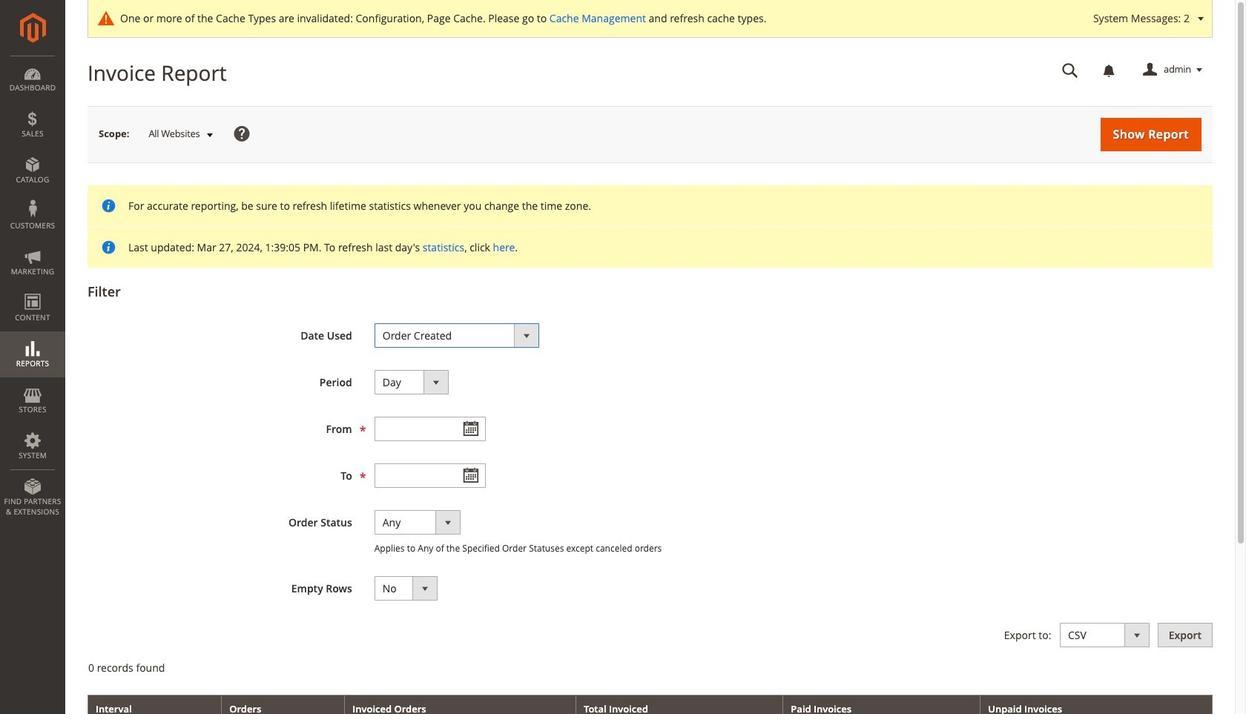 Task type: locate. For each thing, give the bounding box(es) containing it.
magento admin panel image
[[20, 13, 46, 43]]

menu bar
[[0, 56, 65, 525]]

None text field
[[375, 417, 486, 442]]

None text field
[[1052, 57, 1090, 83], [375, 464, 486, 488], [1052, 57, 1090, 83], [375, 464, 486, 488]]



Task type: vqa. For each thing, say whether or not it's contained in the screenshot.
number field
no



